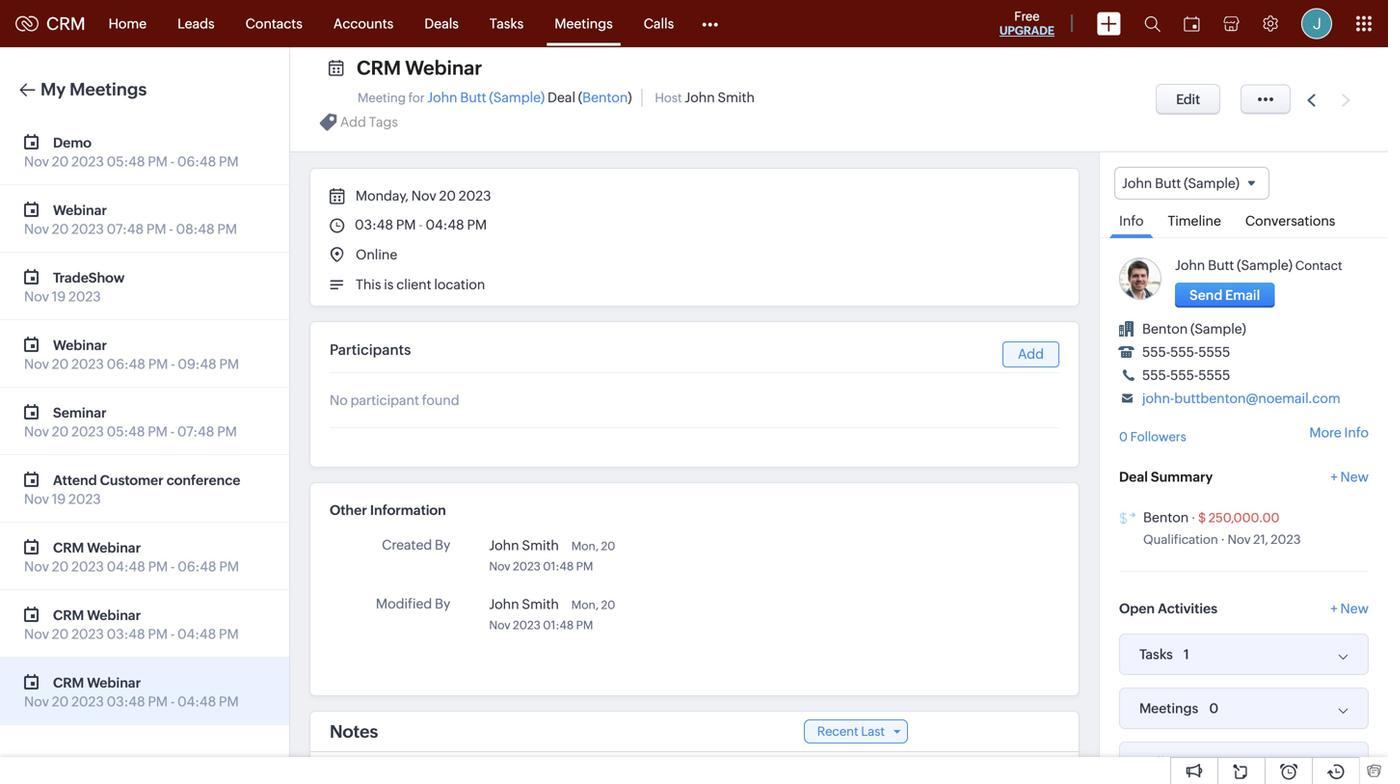 Task type: describe. For each thing, give the bounding box(es) containing it.
tasks link
[[474, 0, 539, 47]]

1 5555 from the top
[[1199, 344, 1231, 360]]

crm webinar nov 20 2023 04:48 pm - 06:48 pm
[[24, 540, 239, 574]]

0 vertical spatial 0
[[1120, 430, 1128, 444]]

meeting
[[358, 91, 406, 105]]

0 vertical spatial butt
[[460, 90, 487, 105]]

john-buttbenton@noemail.com link
[[1143, 391, 1341, 406]]

mon, 20 nov 2023 01:48 pm for created by
[[489, 540, 616, 573]]

participant
[[351, 393, 419, 408]]

1 vertical spatial john butt (sample) link
[[1176, 258, 1293, 273]]

0 for calls
[[1182, 755, 1191, 770]]

2023 inside tradeshow nov 19 2023
[[68, 289, 101, 304]]

accounts
[[334, 16, 394, 31]]

host
[[655, 91, 682, 105]]

crm webinar
[[357, 57, 482, 79]]

2023 inside "demo nov 20 2023 05:48 pm - 06:48 pm"
[[71, 154, 104, 169]]

(sample) down the conversations
[[1238, 258, 1293, 273]]

modified
[[376, 596, 432, 611]]

meeting for john butt (sample) deal ( benton )
[[358, 90, 632, 105]]

conference
[[167, 473, 241, 488]]

conversations link
[[1236, 200, 1346, 237]]

webinar inside "crm webinar nov 20 2023 04:48 pm - 06:48 pm"
[[87, 540, 141, 556]]

monday, nov 20 2023
[[353, 188, 491, 203]]

19 inside tradeshow nov 19 2023
[[52, 289, 66, 304]]

demo nov 20 2023 05:48 pm - 06:48 pm
[[24, 135, 239, 169]]

tasks inside tasks 'link'
[[490, 16, 524, 31]]

host john smith
[[655, 90, 755, 105]]

06:48 inside "crm webinar nov 20 2023 04:48 pm - 06:48 pm"
[[178, 559, 217, 574]]

last
[[861, 724, 885, 739]]

mon, 20 nov 2023 01:48 pm for modified by
[[489, 598, 616, 632]]

19 inside attend customer conference nov 19 2023
[[52, 491, 66, 507]]

for
[[409, 91, 425, 105]]

21,
[[1254, 532, 1269, 547]]

john butt (sample)
[[1123, 176, 1240, 191]]

0 vertical spatial benton
[[583, 90, 628, 105]]

buttbenton@noemail.com
[[1175, 391, 1341, 406]]

more info link
[[1310, 425, 1370, 440]]

(
[[578, 90, 583, 105]]

add link
[[1003, 341, 1060, 367]]

+ new link
[[1331, 469, 1370, 494]]

06:48 inside webinar nov 20 2023 06:48 pm - 09:48 pm
[[107, 356, 146, 372]]

john butt (sample) contact
[[1176, 258, 1343, 273]]

2 + new from the top
[[1331, 601, 1370, 616]]

(sample) up john-buttbenton@noemail.com link
[[1191, 321, 1247, 337]]

calls inside "link"
[[644, 16, 674, 31]]

03:48 pm - 04:48 pm
[[355, 217, 487, 232]]

nov inside "demo nov 20 2023 05:48 pm - 06:48 pm"
[[24, 154, 49, 169]]

location
[[434, 277, 485, 292]]

client
[[397, 277, 432, 292]]

participants
[[330, 341, 411, 358]]

accounts link
[[318, 0, 409, 47]]

leads link
[[162, 0, 230, 47]]

timeline
[[1168, 213, 1222, 229]]

search image
[[1145, 15, 1161, 32]]

recent last
[[818, 724, 885, 739]]

2023 inside benton · $ 250,000.00 qualification · nov 21, 2023
[[1271, 532, 1302, 547]]

conversations
[[1246, 213, 1336, 229]]

benton for benton · $ 250,000.00 qualification · nov 21, 2023
[[1144, 510, 1189, 525]]

nov inside benton · $ 250,000.00 qualification · nov 21, 2023
[[1228, 532, 1251, 547]]

john-
[[1143, 391, 1175, 406]]

home link
[[93, 0, 162, 47]]

contact
[[1296, 259, 1343, 273]]

free
[[1015, 9, 1040, 24]]

07:48 inside seminar nov 20 2023 05:48 pm - 07:48 pm
[[177, 424, 214, 439]]

09:48
[[178, 356, 217, 372]]

webinar nov 20 2023 07:48 pm - 08:48 pm
[[24, 203, 237, 237]]

2 5555 from the top
[[1199, 368, 1231, 383]]

upgrade
[[1000, 24, 1055, 37]]

monday,
[[356, 188, 409, 203]]

created
[[382, 537, 432, 553]]

calls link
[[629, 0, 690, 47]]

is
[[384, 277, 394, 292]]

add for add
[[1018, 346, 1044, 362]]

2 555-555-5555 from the top
[[1143, 368, 1231, 383]]

nov inside "crm webinar nov 20 2023 04:48 pm - 06:48 pm"
[[24, 559, 49, 574]]

john down timeline on the right
[[1176, 258, 1206, 273]]

timeline link
[[1159, 200, 1231, 237]]

2023 inside webinar nov 20 2023 06:48 pm - 09:48 pm
[[71, 356, 104, 372]]

0 vertical spatial 03:48
[[355, 217, 393, 232]]

demo
[[53, 135, 92, 150]]

1 vertical spatial ·
[[1221, 532, 1226, 547]]

20 inside 'webinar nov 20 2023 07:48 pm - 08:48 pm'
[[52, 221, 69, 237]]

other
[[330, 502, 367, 518]]

08:48
[[176, 221, 215, 237]]

0 horizontal spatial meetings
[[70, 80, 147, 99]]

created by
[[382, 537, 451, 553]]

nov inside 'webinar nov 20 2023 07:48 pm - 08:48 pm'
[[24, 221, 49, 237]]

meetings link
[[539, 0, 629, 47]]

2023 inside 'webinar nov 20 2023 07:48 pm - 08:48 pm'
[[71, 221, 104, 237]]

- inside webinar nov 20 2023 06:48 pm - 09:48 pm
[[171, 356, 175, 372]]

$
[[1199, 511, 1207, 525]]

nov inside seminar nov 20 2023 05:48 pm - 07:48 pm
[[24, 424, 49, 439]]

nov inside tradeshow nov 19 2023
[[24, 289, 49, 304]]

2 + from the top
[[1331, 601, 1338, 616]]

2023 inside attend customer conference nov 19 2023
[[68, 491, 101, 507]]

found
[[422, 393, 460, 408]]

(sample) inside john butt (sample) field
[[1184, 176, 1240, 191]]

2 crm webinar nov 20 2023 03:48 pm - 04:48 pm from the top
[[24, 675, 239, 709]]

attend
[[53, 473, 97, 488]]

contacts link
[[230, 0, 318, 47]]

05:48 for demo
[[107, 154, 145, 169]]

- inside "demo nov 20 2023 05:48 pm - 06:48 pm"
[[170, 154, 175, 169]]

john right modified by
[[489, 597, 519, 612]]

open
[[1120, 601, 1155, 616]]

1 + new from the top
[[1331, 469, 1370, 485]]

open activities
[[1120, 601, 1218, 616]]

2023 inside seminar nov 20 2023 05:48 pm - 07:48 pm
[[71, 424, 104, 439]]

04:48 inside "crm webinar nov 20 2023 04:48 pm - 06:48 pm"
[[107, 559, 145, 574]]

deals link
[[409, 0, 474, 47]]

2023 inside "crm webinar nov 20 2023 04:48 pm - 06:48 pm"
[[71, 559, 104, 574]]

- inside 'webinar nov 20 2023 07:48 pm - 08:48 pm'
[[169, 221, 173, 237]]

- inside "crm webinar nov 20 2023 04:48 pm - 06:48 pm"
[[171, 559, 175, 574]]

john right for
[[427, 90, 458, 105]]

recent
[[818, 724, 859, 739]]

info link
[[1110, 200, 1154, 238]]

notes
[[330, 722, 378, 741]]

calendar image
[[1184, 16, 1201, 31]]

01:48 for modified by
[[543, 619, 574, 632]]

search element
[[1133, 0, 1173, 47]]

)
[[628, 90, 632, 105]]

information
[[370, 502, 446, 518]]

leads
[[178, 16, 215, 31]]

crm inside "crm webinar nov 20 2023 04:48 pm - 06:48 pm"
[[53, 540, 84, 556]]



Task type: vqa. For each thing, say whether or not it's contained in the screenshot.


Task type: locate. For each thing, give the bounding box(es) containing it.
1 horizontal spatial john butt (sample) link
[[1176, 258, 1293, 273]]

0 vertical spatial crm webinar nov 20 2023 03:48 pm - 04:48 pm
[[24, 608, 239, 642]]

0 vertical spatial benton link
[[583, 90, 628, 105]]

create menu element
[[1086, 0, 1133, 47]]

by
[[435, 537, 451, 553], [435, 596, 451, 611]]

1 vertical spatial deal
[[1120, 469, 1149, 485]]

1 mon, 20 nov 2023 01:48 pm from the top
[[489, 540, 616, 573]]

john inside field
[[1123, 176, 1153, 191]]

Other Modules field
[[690, 8, 731, 39]]

benton link
[[583, 90, 628, 105], [1144, 510, 1189, 525]]

0 vertical spatial 06:48
[[177, 154, 216, 169]]

1 vertical spatial butt
[[1156, 176, 1182, 191]]

add tags
[[340, 114, 398, 130]]

0 vertical spatial mon, 20 nov 2023 01:48 pm
[[489, 540, 616, 573]]

2 19 from the top
[[52, 491, 66, 507]]

free upgrade
[[1000, 9, 1055, 37]]

0 vertical spatial smith
[[718, 90, 755, 105]]

no participant found
[[330, 393, 460, 408]]

mon,
[[572, 540, 599, 553], [572, 598, 599, 611]]

deal
[[548, 90, 576, 105], [1120, 469, 1149, 485]]

1 vertical spatial 19
[[52, 491, 66, 507]]

0 horizontal spatial add
[[340, 114, 366, 130]]

5555 up "john-buttbenton@noemail.com"
[[1199, 368, 1231, 383]]

my meetings
[[41, 80, 147, 99]]

0 vertical spatial meetings
[[555, 16, 613, 31]]

1 vertical spatial crm webinar nov 20 2023 03:48 pm - 04:48 pm
[[24, 675, 239, 709]]

06:48 up seminar nov 20 2023 05:48 pm - 07:48 pm
[[107, 356, 146, 372]]

07:48 up the tradeshow
[[107, 221, 144, 237]]

20 inside webinar nov 20 2023 06:48 pm - 09:48 pm
[[52, 356, 69, 372]]

- inside seminar nov 20 2023 05:48 pm - 07:48 pm
[[170, 424, 175, 439]]

06:48 down conference
[[178, 559, 217, 574]]

1 555-555-5555 from the top
[[1143, 344, 1231, 360]]

1 vertical spatial by
[[435, 596, 451, 611]]

activities
[[1158, 601, 1218, 616]]

smith for created by
[[522, 538, 559, 553]]

0 vertical spatial new
[[1341, 469, 1370, 485]]

0 horizontal spatial john butt (sample) link
[[427, 90, 545, 105]]

customer
[[100, 473, 164, 488]]

19
[[52, 289, 66, 304], [52, 491, 66, 507]]

1 vertical spatial 5555
[[1199, 368, 1231, 383]]

2 horizontal spatial 0
[[1210, 701, 1219, 716]]

0 vertical spatial john smith
[[489, 538, 559, 553]]

by right created
[[435, 537, 451, 553]]

03:48
[[355, 217, 393, 232], [107, 626, 145, 642], [107, 694, 145, 709]]

0 horizontal spatial deal
[[548, 90, 576, 105]]

2 vertical spatial butt
[[1209, 258, 1235, 273]]

2023
[[71, 154, 104, 169], [459, 188, 491, 203], [71, 221, 104, 237], [68, 289, 101, 304], [71, 356, 104, 372], [71, 424, 104, 439], [68, 491, 101, 507], [1271, 532, 1302, 547], [71, 559, 104, 574], [513, 560, 541, 573], [513, 619, 541, 632], [71, 626, 104, 642], [71, 694, 104, 709]]

smith for modified by
[[522, 597, 559, 612]]

1 horizontal spatial meetings
[[555, 16, 613, 31]]

2 vertical spatial smith
[[522, 597, 559, 612]]

2 05:48 from the top
[[107, 424, 145, 439]]

0 horizontal spatial butt
[[460, 90, 487, 105]]

1
[[1184, 647, 1190, 662]]

1 vertical spatial new
[[1341, 601, 1370, 616]]

nov inside webinar nov 20 2023 06:48 pm - 09:48 pm
[[24, 356, 49, 372]]

meetings right my
[[70, 80, 147, 99]]

0 horizontal spatial ·
[[1192, 511, 1196, 525]]

2 vertical spatial benton
[[1144, 510, 1189, 525]]

0 vertical spatial by
[[435, 537, 451, 553]]

1 vertical spatial 03:48
[[107, 626, 145, 642]]

20 inside seminar nov 20 2023 05:48 pm - 07:48 pm
[[52, 424, 69, 439]]

butt down timeline on the right
[[1209, 258, 1235, 273]]

0 vertical spatial 19
[[52, 289, 66, 304]]

None button
[[1156, 84, 1221, 115], [1176, 283, 1275, 308], [1156, 84, 1221, 115], [1176, 283, 1275, 308]]

butt for john butt (sample)
[[1156, 176, 1182, 191]]

0 vertical spatial deal
[[548, 90, 576, 105]]

tradeshow
[[53, 270, 125, 285]]

(sample)
[[489, 90, 545, 105], [1184, 176, 1240, 191], [1238, 258, 1293, 273], [1191, 321, 1247, 337]]

2 new from the top
[[1341, 601, 1370, 616]]

1 vertical spatial 01:48
[[543, 619, 574, 632]]

2 mon, 20 nov 2023 01:48 pm from the top
[[489, 598, 616, 632]]

555-555-5555 down benton (sample)
[[1143, 344, 1231, 360]]

info down john butt (sample)
[[1120, 213, 1144, 229]]

2 john smith from the top
[[489, 597, 559, 612]]

butt up timeline link
[[1156, 176, 1182, 191]]

create menu image
[[1098, 12, 1122, 35]]

0 vertical spatial +
[[1331, 469, 1338, 485]]

1 vertical spatial +
[[1331, 601, 1338, 616]]

0 vertical spatial calls
[[644, 16, 674, 31]]

1 horizontal spatial tasks
[[1140, 647, 1174, 662]]

05:48 for seminar
[[107, 424, 145, 439]]

07:48 up conference
[[177, 424, 214, 439]]

06:48 inside "demo nov 20 2023 05:48 pm - 06:48 pm"
[[177, 154, 216, 169]]

1 horizontal spatial 0
[[1182, 755, 1191, 770]]

· down 250,000.00
[[1221, 532, 1226, 547]]

crm link
[[15, 14, 85, 34]]

benton inside benton · $ 250,000.00 qualification · nov 21, 2023
[[1144, 510, 1189, 525]]

07:48 inside 'webinar nov 20 2023 07:48 pm - 08:48 pm'
[[107, 221, 144, 237]]

more
[[1310, 425, 1342, 440]]

add
[[340, 114, 366, 130], [1018, 346, 1044, 362]]

19 down the tradeshow
[[52, 289, 66, 304]]

1 vertical spatial info
[[1345, 425, 1370, 440]]

555-555-5555 up john-
[[1143, 368, 1231, 383]]

1 vertical spatial calls
[[1140, 755, 1171, 770]]

mon, for created by
[[572, 540, 599, 553]]

0
[[1120, 430, 1128, 444], [1210, 701, 1219, 716], [1182, 755, 1191, 770]]

1 john smith from the top
[[489, 538, 559, 553]]

benton
[[583, 90, 628, 105], [1143, 321, 1188, 337], [1144, 510, 1189, 525]]

more info
[[1310, 425, 1370, 440]]

butt right for
[[460, 90, 487, 105]]

(sample) up timeline link
[[1184, 176, 1240, 191]]

info
[[1120, 213, 1144, 229], [1345, 425, 1370, 440]]

benton · $ 250,000.00 qualification · nov 21, 2023
[[1144, 510, 1302, 547]]

20 inside "demo nov 20 2023 05:48 pm - 06:48 pm"
[[52, 154, 69, 169]]

butt inside john butt (sample) field
[[1156, 176, 1182, 191]]

1 new from the top
[[1341, 469, 1370, 485]]

2 horizontal spatial meetings
[[1140, 701, 1199, 716]]

· left $
[[1192, 511, 1196, 525]]

0 vertical spatial + new
[[1331, 469, 1370, 485]]

1 vertical spatial + new
[[1331, 601, 1370, 616]]

07:48
[[107, 221, 144, 237], [177, 424, 214, 439]]

0 vertical spatial ·
[[1192, 511, 1196, 525]]

webinar
[[405, 57, 482, 79], [53, 203, 107, 218], [53, 338, 107, 353], [87, 540, 141, 556], [87, 608, 141, 623], [87, 675, 141, 691]]

05:48 up customer
[[107, 424, 145, 439]]

5555 down benton (sample)
[[1199, 344, 1231, 360]]

2 vertical spatial meetings
[[1140, 701, 1199, 716]]

webinar inside 'webinar nov 20 2023 07:48 pm - 08:48 pm'
[[53, 203, 107, 218]]

deal down 0 followers on the bottom right of the page
[[1120, 469, 1149, 485]]

online
[[356, 247, 398, 262]]

info right "more"
[[1345, 425, 1370, 440]]

contacts
[[246, 16, 303, 31]]

1 vertical spatial 07:48
[[177, 424, 214, 439]]

butt for john butt (sample) contact
[[1209, 258, 1235, 273]]

1 19 from the top
[[52, 289, 66, 304]]

2 mon, from the top
[[572, 598, 599, 611]]

attend customer conference nov 19 2023
[[24, 473, 241, 507]]

webinar inside webinar nov 20 2023 06:48 pm - 09:48 pm
[[53, 338, 107, 353]]

deals
[[425, 16, 459, 31]]

1 horizontal spatial butt
[[1156, 176, 1182, 191]]

1 vertical spatial tasks
[[1140, 647, 1174, 662]]

logo image
[[15, 16, 39, 31]]

benton for benton (sample)
[[1143, 321, 1188, 337]]

profile element
[[1290, 0, 1344, 47]]

1 horizontal spatial info
[[1345, 425, 1370, 440]]

05:48 inside "demo nov 20 2023 05:48 pm - 06:48 pm"
[[107, 154, 145, 169]]

05:48 inside seminar nov 20 2023 05:48 pm - 07:48 pm
[[107, 424, 145, 439]]

benton up qualification
[[1144, 510, 1189, 525]]

webinar nov 20 2023 06:48 pm - 09:48 pm
[[24, 338, 239, 372]]

home
[[109, 16, 147, 31]]

1 01:48 from the top
[[543, 560, 574, 573]]

1 by from the top
[[435, 537, 451, 553]]

1 horizontal spatial add
[[1018, 346, 1044, 362]]

modified by
[[376, 596, 451, 611]]

john butt (sample) link right for
[[427, 90, 545, 105]]

this
[[356, 277, 381, 292]]

250,000.00
[[1209, 511, 1280, 525]]

this is client location
[[356, 277, 485, 292]]

1 mon, from the top
[[572, 540, 599, 553]]

0 horizontal spatial tasks
[[490, 16, 524, 31]]

by for created by
[[435, 537, 451, 553]]

1 horizontal spatial ·
[[1221, 532, 1226, 547]]

2 horizontal spatial butt
[[1209, 258, 1235, 273]]

2 by from the top
[[435, 596, 451, 611]]

1 vertical spatial benton
[[1143, 321, 1188, 337]]

john right "created by"
[[489, 538, 519, 553]]

meetings
[[555, 16, 613, 31], [70, 80, 147, 99], [1140, 701, 1199, 716]]

meetings up the (
[[555, 16, 613, 31]]

2 vertical spatial 0
[[1182, 755, 1191, 770]]

no
[[330, 393, 348, 408]]

my
[[41, 80, 66, 99]]

qualification
[[1144, 532, 1219, 547]]

benton left the host
[[583, 90, 628, 105]]

john-buttbenton@noemail.com
[[1143, 391, 1341, 406]]

followers
[[1131, 430, 1187, 444]]

05:48 up 'webinar nov 20 2023 07:48 pm - 08:48 pm'
[[107, 154, 145, 169]]

2 vertical spatial 06:48
[[178, 559, 217, 574]]

1 vertical spatial add
[[1018, 346, 1044, 362]]

1 horizontal spatial benton link
[[1144, 510, 1189, 525]]

0 horizontal spatial 07:48
[[107, 221, 144, 237]]

1 vertical spatial mon,
[[572, 598, 599, 611]]

2 01:48 from the top
[[543, 619, 574, 632]]

john up info link
[[1123, 176, 1153, 191]]

john right the host
[[685, 90, 715, 105]]

1 + from the top
[[1331, 469, 1338, 485]]

tasks left 1
[[1140, 647, 1174, 662]]

pm
[[148, 154, 168, 169], [219, 154, 239, 169], [396, 217, 416, 232], [467, 217, 487, 232], [146, 221, 166, 237], [217, 221, 237, 237], [148, 356, 168, 372], [219, 356, 239, 372], [148, 424, 168, 439], [217, 424, 237, 439], [148, 559, 168, 574], [219, 559, 239, 574], [576, 560, 593, 573], [576, 619, 593, 632], [148, 626, 168, 642], [219, 626, 239, 642], [148, 694, 168, 709], [219, 694, 239, 709]]

summary
[[1151, 469, 1214, 485]]

0 horizontal spatial 0
[[1120, 430, 1128, 444]]

0 vertical spatial info
[[1120, 213, 1144, 229]]

tasks right deals
[[490, 16, 524, 31]]

06:48 up 08:48
[[177, 154, 216, 169]]

tradeshow nov 19 2023
[[24, 270, 125, 304]]

seminar nov 20 2023 05:48 pm - 07:48 pm
[[24, 405, 237, 439]]

other information
[[330, 502, 446, 518]]

profile image
[[1302, 8, 1333, 39]]

0 vertical spatial 555-555-5555
[[1143, 344, 1231, 360]]

deal left the (
[[548, 90, 576, 105]]

benton (sample)
[[1143, 321, 1247, 337]]

20
[[52, 154, 69, 169], [439, 188, 456, 203], [52, 221, 69, 237], [52, 356, 69, 372], [52, 424, 69, 439], [601, 540, 616, 553], [52, 559, 69, 574], [601, 598, 616, 611], [52, 626, 69, 642], [52, 694, 69, 709]]

19 down attend at the bottom left of page
[[52, 491, 66, 507]]

555-
[[1143, 344, 1171, 360], [1171, 344, 1199, 360], [1143, 368, 1171, 383], [1171, 368, 1199, 383]]

0 vertical spatial add
[[340, 114, 366, 130]]

calls
[[644, 16, 674, 31], [1140, 755, 1171, 770]]

1 crm webinar nov 20 2023 03:48 pm - 04:48 pm from the top
[[24, 608, 239, 642]]

0 horizontal spatial info
[[1120, 213, 1144, 229]]

seminar
[[53, 405, 107, 420]]

benton link left the host
[[583, 90, 628, 105]]

1 vertical spatial meetings
[[70, 80, 147, 99]]

john butt (sample) link down timeline on the right
[[1176, 258, 1293, 273]]

John Butt (Sample) field
[[1115, 167, 1270, 200]]

05:48
[[107, 154, 145, 169], [107, 424, 145, 439]]

1 vertical spatial mon, 20 nov 2023 01:48 pm
[[489, 598, 616, 632]]

nov inside attend customer conference nov 19 2023
[[24, 491, 49, 507]]

0 vertical spatial tasks
[[490, 16, 524, 31]]

-
[[170, 154, 175, 169], [419, 217, 423, 232], [169, 221, 173, 237], [171, 356, 175, 372], [170, 424, 175, 439], [171, 559, 175, 574], [171, 626, 175, 642], [171, 694, 175, 709]]

·
[[1192, 511, 1196, 525], [1221, 532, 1226, 547]]

1 vertical spatial smith
[[522, 538, 559, 553]]

1 horizontal spatial 07:48
[[177, 424, 214, 439]]

04:48
[[426, 217, 465, 232], [107, 559, 145, 574], [178, 626, 216, 642], [178, 694, 216, 709]]

0 vertical spatial 5555
[[1199, 344, 1231, 360]]

meetings down 1
[[1140, 701, 1199, 716]]

by for modified by
[[435, 596, 451, 611]]

next record image
[[1342, 94, 1355, 107]]

mon, 20 nov 2023 01:48 pm
[[489, 540, 616, 573], [489, 598, 616, 632]]

0 horizontal spatial benton link
[[583, 90, 628, 105]]

555-555-5555
[[1143, 344, 1231, 360], [1143, 368, 1231, 383]]

1 vertical spatial benton link
[[1144, 510, 1189, 525]]

1 vertical spatial 06:48
[[107, 356, 146, 372]]

benton link up qualification
[[1144, 510, 1189, 525]]

previous record image
[[1308, 94, 1317, 107]]

john smith for created by
[[489, 538, 559, 553]]

1 horizontal spatial deal
[[1120, 469, 1149, 485]]

0 vertical spatial mon,
[[572, 540, 599, 553]]

0 vertical spatial john butt (sample) link
[[427, 90, 545, 105]]

0 vertical spatial 07:48
[[107, 221, 144, 237]]

1 vertical spatial john smith
[[489, 597, 559, 612]]

tags
[[369, 114, 398, 130]]

mon, for modified by
[[572, 598, 599, 611]]

benton (sample) link
[[1143, 321, 1247, 337]]

1 horizontal spatial calls
[[1140, 755, 1171, 770]]

add for add tags
[[340, 114, 366, 130]]

benton up john-
[[1143, 321, 1188, 337]]

01:48 for created by
[[543, 560, 574, 573]]

1 05:48 from the top
[[107, 154, 145, 169]]

2 vertical spatial 03:48
[[107, 694, 145, 709]]

john smith for modified by
[[489, 597, 559, 612]]

01:48
[[543, 560, 574, 573], [543, 619, 574, 632]]

0 horizontal spatial calls
[[644, 16, 674, 31]]

deal summary
[[1120, 469, 1214, 485]]

(sample) left the (
[[489, 90, 545, 105]]

0 followers
[[1120, 430, 1187, 444]]

john
[[427, 90, 458, 105], [685, 90, 715, 105], [1123, 176, 1153, 191], [1176, 258, 1206, 273], [489, 538, 519, 553], [489, 597, 519, 612]]

by right the modified
[[435, 596, 451, 611]]

1 vertical spatial 05:48
[[107, 424, 145, 439]]

20 inside "crm webinar nov 20 2023 04:48 pm - 06:48 pm"
[[52, 559, 69, 574]]

0 vertical spatial 01:48
[[543, 560, 574, 573]]

1 vertical spatial 0
[[1210, 701, 1219, 716]]

1 vertical spatial 555-555-5555
[[1143, 368, 1231, 383]]

0 vertical spatial 05:48
[[107, 154, 145, 169]]

0 for meetings
[[1210, 701, 1219, 716]]



